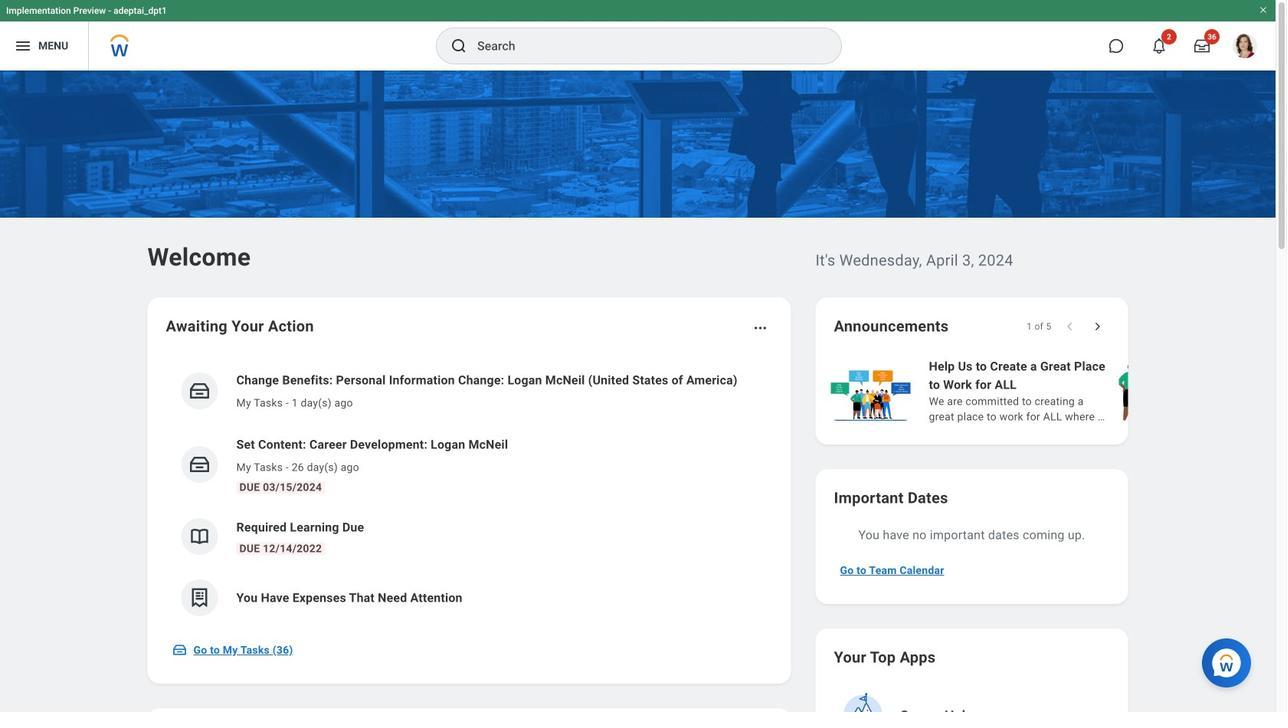 Task type: locate. For each thing, give the bounding box(es) containing it.
status
[[1027, 320, 1052, 333]]

related actions image
[[753, 320, 768, 336]]

Search Workday  search field
[[478, 29, 810, 63]]

0 vertical spatial inbox image
[[188, 379, 211, 402]]

profile logan mcneil image
[[1233, 34, 1258, 61]]

banner
[[0, 0, 1276, 71]]

1 horizontal spatial list
[[828, 356, 1288, 426]]

main content
[[0, 71, 1288, 712]]

1 horizontal spatial inbox image
[[188, 379, 211, 402]]

inbox image
[[188, 379, 211, 402], [172, 642, 187, 658]]

list
[[828, 356, 1288, 426], [166, 359, 773, 629]]

1 vertical spatial inbox image
[[172, 642, 187, 658]]

0 horizontal spatial inbox image
[[172, 642, 187, 658]]

book open image
[[188, 525, 211, 548]]



Task type: describe. For each thing, give the bounding box(es) containing it.
inbox large image
[[1195, 38, 1210, 54]]

close environment banner image
[[1259, 5, 1269, 15]]

chevron right small image
[[1090, 319, 1106, 334]]

notifications large image
[[1152, 38, 1167, 54]]

0 horizontal spatial list
[[166, 359, 773, 629]]

search image
[[450, 37, 468, 55]]

justify image
[[14, 37, 32, 55]]

inbox image
[[188, 453, 211, 476]]

chevron left small image
[[1063, 319, 1078, 334]]

dashboard expenses image
[[188, 586, 211, 609]]



Task type: vqa. For each thing, say whether or not it's contained in the screenshot.
View Printable Version (Pdf) image
no



